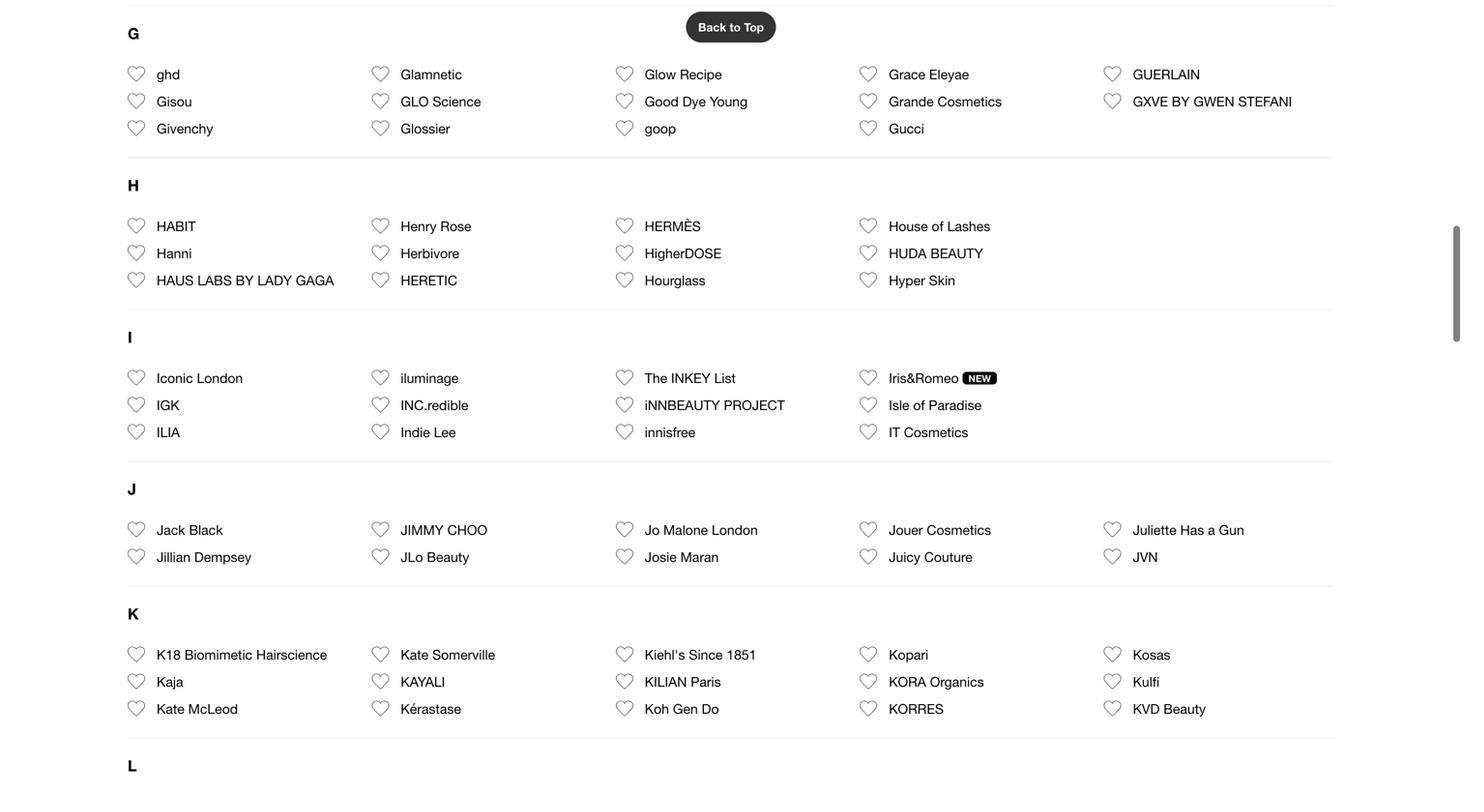 Task type: locate. For each thing, give the bounding box(es) containing it.
1 vertical spatial by
[[236, 272, 254, 288]]

hanni
[[157, 245, 192, 261]]

kate down kaja link at the bottom of page
[[157, 701, 185, 717]]

0 horizontal spatial kate
[[157, 701, 185, 717]]

0 vertical spatial cosmetics
[[938, 93, 1002, 109]]

0 vertical spatial kate
[[401, 646, 429, 662]]

beauty down the jimmy choo
[[427, 549, 469, 565]]

habit link
[[157, 212, 196, 239]]

house of lashes link
[[889, 212, 991, 239]]

good dye young
[[645, 93, 748, 109]]

has
[[1181, 522, 1205, 538]]

grace
[[889, 66, 926, 82]]

gxve by gwen stefani link
[[1133, 88, 1293, 115]]

kate inside "kate somerville" link
[[401, 646, 429, 662]]

herbivore link
[[401, 239, 460, 267]]

beauty for kvd beauty
[[1164, 701, 1206, 717]]

iconic london
[[157, 370, 243, 386]]

glow recipe link
[[645, 60, 722, 88]]

jo
[[645, 522, 660, 538]]

innbeauty project
[[645, 397, 785, 413]]

good
[[645, 93, 679, 109]]

hourglass
[[645, 272, 706, 288]]

young
[[710, 93, 748, 109]]

hyper skin link
[[889, 267, 956, 294]]

1 horizontal spatial of
[[932, 218, 944, 234]]

juliette has a gun
[[1133, 522, 1245, 538]]

g
[[128, 24, 139, 43]]

1 horizontal spatial beauty
[[1164, 701, 1206, 717]]

kérastase link
[[401, 695, 461, 722]]

jillian dempsey
[[157, 549, 252, 565]]

k18
[[157, 646, 181, 662]]

josie maran link
[[645, 543, 719, 570]]

cosmetics for it cosmetics
[[904, 424, 969, 440]]

k18 biomimetic hairscience
[[157, 646, 327, 662]]

1 vertical spatial kate
[[157, 701, 185, 717]]

0 horizontal spatial of
[[914, 397, 925, 413]]

london up maran
[[712, 522, 758, 538]]

isle
[[889, 397, 910, 413]]

haus labs by lady gaga link
[[157, 267, 334, 294]]

ilia
[[157, 424, 180, 440]]

1 horizontal spatial london
[[712, 522, 758, 538]]

beauty right 'kvd' in the right bottom of the page
[[1164, 701, 1206, 717]]

1 vertical spatial of
[[914, 397, 925, 413]]

koh gen do link
[[645, 695, 719, 722]]

cosmetics up couture
[[927, 522, 992, 538]]

kaja link
[[157, 668, 183, 695]]

of for house
[[932, 218, 944, 234]]

the inkey list link
[[645, 364, 736, 391]]

black
[[189, 522, 223, 538]]

of
[[932, 218, 944, 234], [914, 397, 925, 413]]

the
[[645, 370, 668, 386]]

huda beauty
[[889, 245, 983, 261]]

kora
[[889, 674, 927, 689]]

somerville
[[432, 646, 495, 662]]

1 horizontal spatial kate
[[401, 646, 429, 662]]

jvn link
[[1133, 543, 1158, 570]]

1 vertical spatial cosmetics
[[904, 424, 969, 440]]

0 vertical spatial by
[[1172, 93, 1190, 109]]

by right gxve
[[1172, 93, 1190, 109]]

kate up kayali link
[[401, 646, 429, 662]]

by inside 'haus labs by lady gaga' link
[[236, 272, 254, 288]]

recipe
[[680, 66, 722, 82]]

0 vertical spatial of
[[932, 218, 944, 234]]

cosmetics down the isle of paradise
[[904, 424, 969, 440]]

kosas
[[1133, 646, 1171, 662]]

by right labs
[[236, 272, 254, 288]]

grande cosmetics link
[[889, 88, 1002, 115]]

cosmetics down the eleyae
[[938, 93, 1002, 109]]

kora organics
[[889, 674, 984, 689]]

grace eleyae
[[889, 66, 969, 82]]

grande cosmetics
[[889, 93, 1002, 109]]

beauty for jlo beauty
[[427, 549, 469, 565]]

kate inside kate mcleod link
[[157, 701, 185, 717]]

isle of paradise
[[889, 397, 982, 413]]

1 vertical spatial london
[[712, 522, 758, 538]]

2 vertical spatial cosmetics
[[927, 522, 992, 538]]

paradise
[[929, 397, 982, 413]]

organics
[[930, 674, 984, 689]]

isle of paradise link
[[889, 391, 982, 418]]

gwen
[[1194, 93, 1235, 109]]

hairscience
[[256, 646, 327, 662]]

rose
[[440, 218, 472, 234]]

back to top
[[698, 20, 764, 34]]

hanni link
[[157, 239, 192, 267]]

back
[[698, 20, 727, 34]]

cosmetics for jouer cosmetics
[[927, 522, 992, 538]]

indie lee
[[401, 424, 456, 440]]

0 horizontal spatial by
[[236, 272, 254, 288]]

gxve
[[1133, 93, 1168, 109]]

goop
[[645, 120, 676, 136]]

igk link
[[157, 391, 180, 418]]

kilian
[[645, 674, 687, 689]]

jouer cosmetics
[[889, 522, 992, 538]]

guerlain
[[1133, 66, 1201, 82]]

london right the iconic
[[197, 370, 243, 386]]

kiehl's since 1851 link
[[645, 641, 757, 668]]

it cosmetics link
[[889, 418, 969, 445]]

hyper
[[889, 272, 926, 288]]

1 horizontal spatial by
[[1172, 93, 1190, 109]]

goop link
[[645, 115, 676, 142]]

ghd link
[[157, 60, 180, 88]]

0 vertical spatial beauty
[[427, 549, 469, 565]]

of right isle
[[914, 397, 925, 413]]

kvd
[[1133, 701, 1160, 717]]

top
[[744, 20, 764, 34]]

givenchy link
[[157, 115, 213, 142]]

jvn
[[1133, 549, 1158, 565]]

hermès link
[[645, 212, 701, 239]]

0 vertical spatial london
[[197, 370, 243, 386]]

jack black link
[[157, 516, 223, 543]]

house
[[889, 218, 928, 234]]

1 vertical spatial beauty
[[1164, 701, 1206, 717]]

henry
[[401, 218, 437, 234]]

by
[[1172, 93, 1190, 109], [236, 272, 254, 288]]

0 horizontal spatial beauty
[[427, 549, 469, 565]]

henry rose
[[401, 218, 472, 234]]

indie lee link
[[401, 418, 456, 445]]

of up huda beauty link
[[932, 218, 944, 234]]

gisou
[[157, 93, 192, 109]]

givenchy
[[157, 120, 213, 136]]

list
[[715, 370, 736, 386]]



Task type: vqa. For each thing, say whether or not it's contained in the screenshot.
Gen
yes



Task type: describe. For each thing, give the bounding box(es) containing it.
indie
[[401, 424, 430, 440]]

kiehl's
[[645, 646, 685, 662]]

eleyae
[[930, 66, 969, 82]]

kate mcleod link
[[157, 695, 238, 722]]

grande
[[889, 93, 934, 109]]

huda
[[889, 245, 927, 261]]

haus
[[157, 272, 194, 288]]

kiehl's since 1851
[[645, 646, 757, 662]]

project
[[724, 397, 785, 413]]

new
[[969, 372, 991, 384]]

kora organics link
[[889, 668, 984, 695]]

kate for kate mcleod
[[157, 701, 185, 717]]

0 horizontal spatial london
[[197, 370, 243, 386]]

maran
[[681, 549, 719, 565]]

london inside "link"
[[712, 522, 758, 538]]

kate somerville
[[401, 646, 495, 662]]

lady
[[258, 272, 292, 288]]

innisfree link
[[645, 418, 696, 445]]

kayali link
[[401, 668, 445, 695]]

heretic
[[401, 272, 458, 288]]

l
[[128, 756, 137, 775]]

glo science
[[401, 93, 481, 109]]

jlo
[[401, 549, 423, 565]]

juicy couture
[[889, 549, 973, 565]]

kopari
[[889, 646, 929, 662]]

haus labs by lady gaga
[[157, 272, 334, 288]]

k18 biomimetic hairscience link
[[157, 641, 327, 668]]

glossier
[[401, 120, 450, 136]]

jack
[[157, 522, 185, 538]]

hourglass link
[[645, 267, 706, 294]]

a
[[1208, 522, 1216, 538]]

i
[[128, 328, 132, 346]]

gucci
[[889, 120, 925, 136]]

iluminage link
[[401, 364, 459, 391]]

kaja
[[157, 674, 183, 689]]

innbeauty project link
[[645, 391, 785, 418]]

by inside gxve by gwen stefani link
[[1172, 93, 1190, 109]]

labs
[[198, 272, 232, 288]]

jack black
[[157, 522, 223, 538]]

h
[[128, 176, 139, 194]]

hermès
[[645, 218, 701, 234]]

habit
[[157, 218, 196, 234]]

choo
[[448, 522, 488, 538]]

beauty
[[931, 245, 983, 261]]

hyper skin
[[889, 272, 956, 288]]

it
[[889, 424, 900, 440]]

couture
[[925, 549, 973, 565]]

kate for kate somerville
[[401, 646, 429, 662]]

huda beauty link
[[889, 239, 983, 267]]

science
[[433, 93, 481, 109]]

korres
[[889, 701, 944, 717]]

glo
[[401, 93, 429, 109]]

josie maran
[[645, 549, 719, 565]]

glamnetic
[[401, 66, 462, 82]]

koh
[[645, 701, 669, 717]]

gisou link
[[157, 88, 192, 115]]

jillian dempsey link
[[157, 543, 252, 570]]

glamnetic link
[[401, 60, 462, 88]]

glow recipe
[[645, 66, 722, 82]]

jouer
[[889, 522, 923, 538]]

good dye young link
[[645, 88, 748, 115]]

iris&romeo
[[889, 370, 959, 386]]

jo malone london link
[[645, 516, 758, 543]]

lashes
[[948, 218, 991, 234]]

innbeauty
[[645, 397, 720, 413]]

gen
[[673, 701, 698, 717]]

cosmetics for grande cosmetics
[[938, 93, 1002, 109]]

to
[[730, 20, 741, 34]]

glow
[[645, 66, 676, 82]]

kopari link
[[889, 641, 929, 668]]

jouer cosmetics link
[[889, 516, 992, 543]]

1851
[[727, 646, 757, 662]]

kulfi
[[1133, 674, 1160, 689]]

heretic link
[[401, 267, 458, 294]]

kate mcleod
[[157, 701, 238, 717]]

kulfi link
[[1133, 668, 1160, 695]]

of for isle
[[914, 397, 925, 413]]



